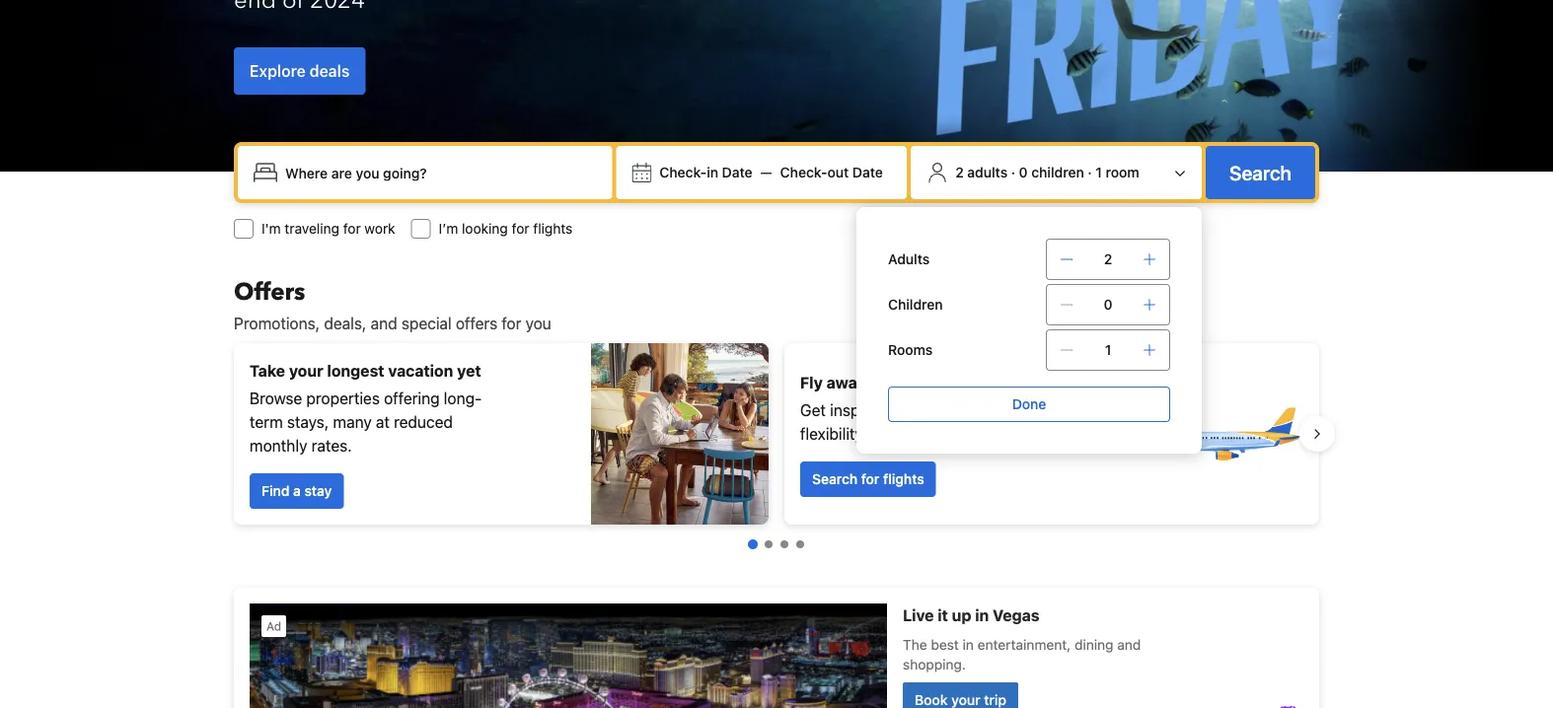 Task type: describe. For each thing, give the bounding box(es) containing it.
progress bar inside offers main content
[[748, 540, 805, 550]]

—
[[761, 164, 773, 181]]

1 · from the left
[[1012, 164, 1016, 181]]

i'm
[[262, 221, 281, 237]]

offers
[[234, 276, 305, 308]]

properties
[[307, 389, 380, 408]]

for inside region
[[862, 471, 880, 488]]

search for flights
[[812, 471, 925, 488]]

monthly
[[250, 437, 307, 456]]

deals
[[310, 62, 350, 80]]

1 date from the left
[[722, 164, 753, 181]]

and inside fly away to your dream vacation get inspired – compare and book flights with flexibility
[[972, 401, 998, 420]]

explore
[[250, 62, 306, 80]]

dream
[[928, 374, 977, 392]]

inspired
[[830, 401, 887, 420]]

promotions,
[[234, 314, 320, 333]]

1 horizontal spatial flights
[[884, 471, 925, 488]]

out
[[828, 164, 849, 181]]

adults
[[968, 164, 1008, 181]]

done
[[1013, 396, 1047, 413]]

check-out date button
[[773, 155, 891, 191]]

at
[[376, 413, 390, 432]]

term
[[250, 413, 283, 432]]

take
[[250, 362, 285, 381]]

find a stay link
[[250, 474, 344, 509]]

1 inside button
[[1096, 164, 1103, 181]]

advertisement region
[[234, 588, 1320, 709]]

longest
[[327, 362, 385, 381]]

find
[[262, 483, 290, 500]]

many
[[333, 413, 372, 432]]

get
[[801, 401, 826, 420]]

fly away to your dream vacation image
[[1166, 365, 1304, 503]]

offers
[[456, 314, 498, 333]]

vacation inside take your longest vacation yet browse properties offering long- term stays, many at reduced monthly rates.
[[388, 362, 453, 381]]

2 · from the left
[[1088, 164, 1092, 181]]

work
[[365, 221, 395, 237]]

flights inside fly away to your dream vacation get inspired – compare and book flights with flexibility
[[1042, 401, 1086, 420]]

with
[[1091, 401, 1121, 420]]

1 horizontal spatial 0
[[1104, 297, 1113, 313]]

i'm
[[439, 221, 458, 237]]

long-
[[444, 389, 482, 408]]

fly
[[801, 374, 823, 392]]

adults
[[889, 251, 930, 268]]

in
[[707, 164, 719, 181]]

fly away to your dream vacation get inspired – compare and book flights with flexibility
[[801, 374, 1121, 444]]

rooms
[[889, 342, 933, 358]]

browse
[[250, 389, 302, 408]]

1 check- from the left
[[660, 164, 707, 181]]

1 vertical spatial 1
[[1105, 342, 1112, 358]]



Task type: locate. For each thing, give the bounding box(es) containing it.
search inside offers main content
[[812, 471, 858, 488]]

0 horizontal spatial and
[[371, 314, 397, 333]]

0 horizontal spatial your
[[289, 362, 323, 381]]

2
[[956, 164, 964, 181], [1104, 251, 1113, 268]]

region
[[218, 336, 1336, 533]]

search
[[1230, 161, 1292, 184], [812, 471, 858, 488]]

i'm traveling for work
[[262, 221, 395, 237]]

you
[[526, 314, 552, 333]]

2 for 2 adults · 0 children · 1 room
[[956, 164, 964, 181]]

children
[[889, 297, 943, 313]]

flights down –
[[884, 471, 925, 488]]

to
[[870, 374, 886, 392]]

·
[[1012, 164, 1016, 181], [1088, 164, 1092, 181]]

for inside offers promotions, deals, and special offers for you
[[502, 314, 522, 333]]

i'm looking for flights
[[439, 221, 573, 237]]

check-in date button
[[652, 155, 761, 191]]

your inside fly away to your dream vacation get inspired – compare and book flights with flexibility
[[890, 374, 924, 392]]

2 vertical spatial flights
[[884, 471, 925, 488]]

away
[[827, 374, 866, 392]]

explore deals
[[250, 62, 350, 80]]

for down the flexibility
[[862, 471, 880, 488]]

0 horizontal spatial search
[[812, 471, 858, 488]]

1 vertical spatial search
[[812, 471, 858, 488]]

and inside offers promotions, deals, and special offers for you
[[371, 314, 397, 333]]

1 horizontal spatial your
[[890, 374, 924, 392]]

1 horizontal spatial and
[[972, 401, 998, 420]]

date right out
[[853, 164, 883, 181]]

find a stay
[[262, 483, 332, 500]]

0 vertical spatial 0
[[1019, 164, 1028, 181]]

take your longest vacation yet image
[[591, 344, 769, 525]]

offers promotions, deals, and special offers for you
[[234, 276, 552, 333]]

reduced
[[394, 413, 453, 432]]

1 left room
[[1096, 164, 1103, 181]]

your inside take your longest vacation yet browse properties offering long- term stays, many at reduced monthly rates.
[[289, 362, 323, 381]]

0 horizontal spatial 2
[[956, 164, 964, 181]]

1 vertical spatial flights
[[1042, 401, 1086, 420]]

0 horizontal spatial flights
[[533, 221, 573, 237]]

explore deals link
[[234, 47, 366, 95]]

children
[[1032, 164, 1085, 181]]

and left book
[[972, 401, 998, 420]]

0
[[1019, 164, 1028, 181], [1104, 297, 1113, 313]]

2 down room
[[1104, 251, 1113, 268]]

your
[[289, 362, 323, 381], [890, 374, 924, 392]]

0 vertical spatial and
[[371, 314, 397, 333]]

1 horizontal spatial 1
[[1105, 342, 1112, 358]]

yet
[[457, 362, 481, 381]]

search for flights link
[[801, 462, 937, 498]]

1 horizontal spatial date
[[853, 164, 883, 181]]

for
[[343, 221, 361, 237], [512, 221, 530, 237], [502, 314, 522, 333], [862, 471, 880, 488]]

0 horizontal spatial vacation
[[388, 362, 453, 381]]

date right in
[[722, 164, 753, 181]]

1 horizontal spatial search
[[1230, 161, 1292, 184]]

0 horizontal spatial 1
[[1096, 164, 1103, 181]]

0 vertical spatial search
[[1230, 161, 1292, 184]]

2 horizontal spatial flights
[[1042, 401, 1086, 420]]

1 vertical spatial 0
[[1104, 297, 1113, 313]]

your right to
[[890, 374, 924, 392]]

–
[[891, 401, 900, 420]]

vacation up done
[[981, 374, 1046, 392]]

progress bar
[[748, 540, 805, 550]]

compare
[[905, 401, 967, 420]]

Where are you going? field
[[277, 155, 605, 191]]

offering
[[384, 389, 440, 408]]

1 horizontal spatial check-
[[781, 164, 828, 181]]

0 inside button
[[1019, 164, 1028, 181]]

vacation up "offering"
[[388, 362, 453, 381]]

0 horizontal spatial check-
[[660, 164, 707, 181]]

check- left — at top left
[[660, 164, 707, 181]]

1 horizontal spatial vacation
[[981, 374, 1046, 392]]

offers main content
[[218, 276, 1336, 709]]

2 inside 2 adults · 0 children · 1 room button
[[956, 164, 964, 181]]

room
[[1106, 164, 1140, 181]]

flights
[[533, 221, 573, 237], [1042, 401, 1086, 420], [884, 471, 925, 488]]

flights right looking
[[533, 221, 573, 237]]

deals,
[[324, 314, 367, 333]]

· right children
[[1088, 164, 1092, 181]]

check-
[[660, 164, 707, 181], [781, 164, 828, 181]]

stay
[[305, 483, 332, 500]]

search inside button
[[1230, 161, 1292, 184]]

stays,
[[287, 413, 329, 432]]

0 horizontal spatial date
[[722, 164, 753, 181]]

1 horizontal spatial 2
[[1104, 251, 1113, 268]]

2 adults · 0 children · 1 room button
[[919, 154, 1195, 192]]

1 up with
[[1105, 342, 1112, 358]]

flights left with
[[1042, 401, 1086, 420]]

traveling
[[285, 221, 340, 237]]

take your longest vacation yet browse properties offering long- term stays, many at reduced monthly rates.
[[250, 362, 482, 456]]

looking
[[462, 221, 508, 237]]

2 date from the left
[[853, 164, 883, 181]]

search for search
[[1230, 161, 1292, 184]]

region containing take your longest vacation yet
[[218, 336, 1336, 533]]

2 adults · 0 children · 1 room
[[956, 164, 1140, 181]]

flexibility
[[801, 425, 864, 444]]

2 left the adults at the right top
[[956, 164, 964, 181]]

search for search for flights
[[812, 471, 858, 488]]

book
[[1002, 401, 1038, 420]]

check- right — at top left
[[781, 164, 828, 181]]

search button
[[1206, 146, 1316, 199]]

date
[[722, 164, 753, 181], [853, 164, 883, 181]]

done button
[[889, 387, 1171, 423]]

1 vertical spatial and
[[972, 401, 998, 420]]

0 vertical spatial 1
[[1096, 164, 1103, 181]]

special
[[402, 314, 452, 333]]

a
[[293, 483, 301, 500]]

1
[[1096, 164, 1103, 181], [1105, 342, 1112, 358]]

rates.
[[312, 437, 352, 456]]

2 check- from the left
[[781, 164, 828, 181]]

and
[[371, 314, 397, 333], [972, 401, 998, 420]]

· right the adults at the right top
[[1012, 164, 1016, 181]]

for right looking
[[512, 221, 530, 237]]

vacation inside fly away to your dream vacation get inspired – compare and book flights with flexibility
[[981, 374, 1046, 392]]

1 vertical spatial 2
[[1104, 251, 1113, 268]]

1 horizontal spatial ·
[[1088, 164, 1092, 181]]

vacation
[[388, 362, 453, 381], [981, 374, 1046, 392]]

0 vertical spatial flights
[[533, 221, 573, 237]]

2 for 2
[[1104, 251, 1113, 268]]

for left work
[[343, 221, 361, 237]]

0 vertical spatial 2
[[956, 164, 964, 181]]

0 horizontal spatial 0
[[1019, 164, 1028, 181]]

0 horizontal spatial ·
[[1012, 164, 1016, 181]]

check-in date — check-out date
[[660, 164, 883, 181]]

for left you
[[502, 314, 522, 333]]

and right deals,
[[371, 314, 397, 333]]

your right the take
[[289, 362, 323, 381]]



Task type: vqa. For each thing, say whether or not it's contained in the screenshot.
Search associated with Search
yes



